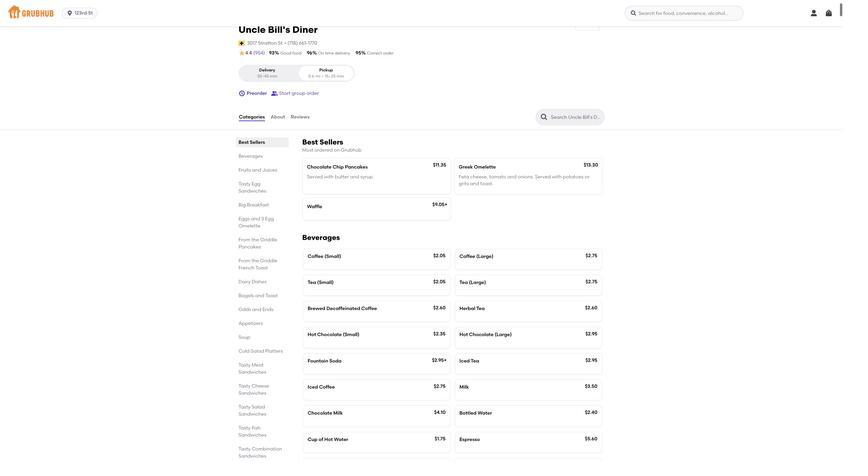 Task type: describe. For each thing, give the bounding box(es) containing it.
dishes
[[252, 279, 267, 285]]

coffee (small)
[[308, 254, 341, 260]]

pickup 0.6 mi • 15–25 min
[[308, 68, 344, 79]]

$2.75 for coffee (large)
[[586, 253, 598, 259]]

1 served from the left
[[307, 174, 323, 180]]

3017
[[247, 40, 257, 46]]

the for french
[[252, 258, 259, 264]]

$2.75 for tea (large)
[[586, 279, 598, 285]]

1 vertical spatial milk
[[334, 411, 343, 417]]

+ for $2.95
[[444, 358, 447, 364]]

tasty fish sandwiches
[[239, 426, 266, 439]]

tea right herbal
[[477, 306, 485, 312]]

greek
[[459, 165, 473, 170]]

star icon image
[[239, 50, 245, 57]]

waffle
[[307, 204, 322, 210]]

fountain
[[308, 359, 328, 364]]

espresso
[[460, 437, 480, 443]]

chocolate chip pancakes
[[307, 165, 368, 170]]

uncle bill's diner
[[239, 24, 318, 35]]

good
[[280, 51, 292, 56]]

and left onions.
[[508, 174, 517, 180]]

tea up herbal
[[460, 280, 468, 286]]

$3.50
[[585, 384, 598, 390]]

correct
[[367, 51, 382, 56]]

0.6
[[308, 74, 314, 79]]

chocolate up the 'fountain soda'
[[317, 332, 342, 338]]

$2.95 for iced tea
[[586, 358, 598, 364]]

1 horizontal spatial order
[[383, 51, 394, 56]]

salad for cold
[[251, 349, 264, 355]]

preorder button
[[239, 87, 267, 100]]

food
[[293, 51, 302, 56]]

hot for hot chocolate (small)
[[308, 332, 316, 338]]

time
[[325, 51, 334, 56]]

reviews button
[[291, 105, 310, 130]]

search icon image
[[540, 113, 549, 121]]

$2.95 +
[[432, 358, 447, 364]]

0 horizontal spatial beverages
[[239, 154, 263, 159]]

tasty for tasty combination sandwiches
[[239, 447, 251, 453]]

3017 stratton st
[[247, 40, 283, 46]]

uncle
[[239, 24, 266, 35]]

iced tea
[[460, 359, 479, 364]]

eggs and 3 egg omelette
[[239, 216, 274, 229]]

1 with from the left
[[324, 174, 334, 180]]

onions.
[[518, 174, 534, 180]]

96
[[307, 50, 313, 56]]

from for from the griddle french toast
[[239, 258, 250, 264]]

ordered
[[315, 147, 333, 153]]

tasty cheese sandwiches
[[239, 384, 269, 397]]

bottled
[[460, 411, 477, 417]]

dairy
[[239, 279, 251, 285]]

0 vertical spatial pancakes
[[345, 165, 368, 170]]

stratton
[[258, 40, 277, 46]]

tasty for tasty salad sandwiches
[[239, 405, 251, 411]]

griddle for from the griddle pancakes
[[260, 237, 277, 243]]

odds
[[239, 307, 251, 313]]

pickup
[[319, 68, 333, 73]]

sandwiches for egg
[[239, 189, 266, 194]]

herbal tea
[[460, 306, 485, 312]]

4.4
[[245, 50, 252, 56]]

good food
[[280, 51, 302, 56]]

breakfast
[[247, 202, 269, 208]]

$2.95 for hot chocolate (large)
[[586, 332, 598, 337]]

grubhub
[[341, 147, 362, 153]]

sellers for best sellers
[[250, 140, 265, 145]]

fountain soda
[[308, 359, 342, 364]]

butter
[[335, 174, 349, 180]]

greek omelette
[[459, 165, 496, 170]]

2 vertical spatial (small)
[[343, 332, 360, 338]]

93
[[269, 50, 275, 56]]

with inside feta cheese, tomato and onions. served with potatoes or grits and toast.
[[552, 174, 562, 180]]

0 horizontal spatial •
[[284, 40, 286, 46]]

sandwiches for meat
[[239, 370, 266, 376]]

bill's
[[268, 24, 290, 35]]

and down cheese,
[[470, 181, 479, 187]]

Search Uncle Bill's Diner search field
[[551, 114, 602, 121]]

0 vertical spatial water
[[478, 411, 492, 417]]

sandwiches for combination
[[239, 454, 266, 460]]

tasty egg sandwiches
[[239, 181, 266, 194]]

123rd st
[[75, 10, 93, 16]]

cheese,
[[470, 174, 488, 180]]

1 vertical spatial toast
[[265, 293, 278, 299]]

the for pancakes
[[252, 237, 259, 243]]

$2.60 for herbal tea
[[585, 305, 598, 311]]

mi
[[316, 74, 321, 79]]

coffee up chocolate milk
[[319, 385, 335, 391]]

start group order
[[279, 90, 319, 96]]

best sellers most ordered on grubhub
[[302, 138, 362, 153]]

$9.05 +
[[433, 202, 448, 208]]

served inside feta cheese, tomato and onions. served with potatoes or grits and toast.
[[535, 174, 551, 180]]

min inside pickup 0.6 mi • 15–25 min
[[337, 74, 344, 79]]

tasty meat sandwiches
[[239, 363, 266, 376]]

from the griddle french toast
[[239, 258, 277, 271]]

ends
[[263, 307, 274, 313]]

(large) for coffee (large)
[[477, 254, 494, 260]]

(small) for tea (small)
[[317, 280, 334, 286]]

diner
[[293, 24, 318, 35]]

hot for hot chocolate (large)
[[460, 332, 468, 338]]

2 vertical spatial (large)
[[495, 332, 512, 338]]

$2.40
[[585, 410, 598, 416]]

and left ends
[[252, 307, 261, 313]]

iced coffee
[[308, 385, 335, 391]]

soup
[[239, 335, 250, 341]]

+ for $9.05
[[445, 202, 448, 208]]

tea up brewed
[[308, 280, 316, 286]]

$13.30
[[584, 162, 598, 168]]

and left syrup.
[[350, 174, 359, 180]]

• (718) 661-1770
[[284, 40, 317, 46]]

95
[[356, 50, 361, 56]]

egg inside eggs and 3 egg omelette
[[265, 216, 274, 222]]

feta cheese, tomato and onions. served with potatoes or grits and toast.
[[459, 174, 590, 187]]

(small) for coffee (small)
[[325, 254, 341, 260]]



Task type: vqa. For each thing, say whether or not it's contained in the screenshot.
CARET DOWN ICON
no



Task type: locate. For each thing, give the bounding box(es) containing it.
chocolate
[[307, 165, 332, 170], [317, 332, 342, 338], [469, 332, 494, 338], [308, 411, 332, 417]]

the up french
[[252, 258, 259, 264]]

sandwiches down combination
[[239, 454, 266, 460]]

5 tasty from the top
[[239, 426, 251, 432]]

2 sandwiches from the top
[[239, 370, 266, 376]]

2 horizontal spatial hot
[[460, 332, 468, 338]]

best for best sellers
[[239, 140, 249, 145]]

milk up bottled
[[460, 385, 469, 391]]

1770
[[308, 40, 317, 46]]

the inside from the griddle french toast
[[252, 258, 259, 264]]

Search for food, convenience, alcohol... search field
[[625, 6, 744, 21]]

served right onions.
[[535, 174, 551, 180]]

fish
[[252, 426, 261, 432]]

egg inside tasty egg sandwiches
[[252, 181, 261, 187]]

tasty inside tasty salad sandwiches
[[239, 405, 251, 411]]

griddle for from the griddle french toast
[[260, 258, 277, 264]]

the down eggs and 3 egg omelette
[[252, 237, 259, 243]]

sandwiches for salad
[[239, 412, 266, 418]]

1 vertical spatial $2.75
[[586, 279, 598, 285]]

$9.05
[[433, 202, 445, 208]]

hot chocolate (small)
[[308, 332, 360, 338]]

tasty left meat
[[239, 363, 251, 369]]

1 vertical spatial the
[[252, 258, 259, 264]]

option group containing delivery 30–45 min
[[239, 65, 355, 82]]

1 horizontal spatial st
[[278, 40, 283, 46]]

best
[[302, 138, 318, 146], [239, 140, 249, 145]]

tasty inside the tasty combination sandwiches
[[239, 447, 251, 453]]

1 horizontal spatial $2.60
[[585, 305, 598, 311]]

(large) for tea (large)
[[469, 280, 486, 286]]

1 horizontal spatial pancakes
[[345, 165, 368, 170]]

1 horizontal spatial min
[[337, 74, 344, 79]]

1 horizontal spatial beverages
[[302, 233, 340, 242]]

meat
[[252, 363, 264, 369]]

tasty inside tasty fish sandwiches
[[239, 426, 251, 432]]

0 vertical spatial (small)
[[325, 254, 341, 260]]

toast up ends
[[265, 293, 278, 299]]

best sellers
[[239, 140, 265, 145]]

svg image inside preorder button
[[239, 90, 245, 97]]

cheese
[[252, 384, 269, 390]]

tasty combination sandwiches
[[239, 447, 282, 460]]

• left (718)
[[284, 40, 286, 46]]

0 horizontal spatial pancakes
[[239, 244, 261, 250]]

$1.75
[[435, 436, 446, 442]]

15–25
[[325, 74, 336, 79]]

fruits and juices
[[239, 167, 277, 173]]

0 horizontal spatial hot
[[308, 332, 316, 338]]

0 vertical spatial $2.05
[[433, 253, 446, 259]]

soda
[[330, 359, 342, 364]]

toast inside from the griddle french toast
[[256, 265, 268, 271]]

beverages down best sellers
[[239, 154, 263, 159]]

1 vertical spatial (small)
[[317, 280, 334, 286]]

6 sandwiches from the top
[[239, 454, 266, 460]]

from down eggs
[[239, 237, 250, 243]]

1 horizontal spatial served
[[535, 174, 551, 180]]

chocolate milk
[[308, 411, 343, 417]]

0 vertical spatial from
[[239, 237, 250, 243]]

(718)
[[288, 40, 298, 46]]

svg image inside 123rd st button
[[66, 10, 73, 17]]

pancakes inside from the griddle pancakes
[[239, 244, 261, 250]]

chocolate down ordered
[[307, 165, 332, 170]]

4 sandwiches from the top
[[239, 412, 266, 418]]

2 griddle from the top
[[260, 258, 277, 264]]

platters
[[265, 349, 283, 355]]

subscription pass image
[[239, 41, 246, 46]]

salad for tasty
[[252, 405, 265, 411]]

pancakes
[[345, 165, 368, 170], [239, 244, 261, 250]]

hot right $2.35
[[460, 332, 468, 338]]

• inside pickup 0.6 mi • 15–25 min
[[322, 74, 324, 79]]

0 vertical spatial •
[[284, 40, 286, 46]]

juices
[[262, 167, 277, 173]]

2 $2.60 from the left
[[585, 305, 598, 311]]

1 horizontal spatial omelette
[[474, 165, 496, 170]]

0 vertical spatial egg
[[252, 181, 261, 187]]

1 vertical spatial order
[[307, 90, 319, 96]]

3
[[261, 216, 264, 222]]

1 vertical spatial water
[[334, 437, 348, 443]]

sellers for best sellers most ordered on grubhub
[[320, 138, 343, 146]]

sandwiches for cheese
[[239, 391, 266, 397]]

tasty for tasty fish sandwiches
[[239, 426, 251, 432]]

1 horizontal spatial water
[[478, 411, 492, 417]]

$2.60 for brewed decaffeinated coffee
[[433, 305, 446, 311]]

sellers
[[320, 138, 343, 146], [250, 140, 265, 145]]

0 vertical spatial $2.75
[[586, 253, 598, 259]]

$4.10
[[434, 410, 446, 416]]

tea (large)
[[460, 280, 486, 286]]

correct order
[[367, 51, 394, 56]]

or
[[585, 174, 590, 180]]

coffee up the tea (small)
[[308, 254, 324, 260]]

hot down brewed
[[308, 332, 316, 338]]

preorder
[[247, 90, 267, 96]]

and right fruits
[[252, 167, 261, 173]]

4 tasty from the top
[[239, 405, 251, 411]]

1 horizontal spatial best
[[302, 138, 318, 146]]

0 vertical spatial omelette
[[474, 165, 496, 170]]

0 vertical spatial iced
[[460, 359, 470, 364]]

6 tasty from the top
[[239, 447, 251, 453]]

served down chocolate chip pancakes
[[307, 174, 323, 180]]

2 served from the left
[[535, 174, 551, 180]]

brewed decaffeinated coffee
[[308, 306, 377, 312]]

sandwiches up big breakfast
[[239, 189, 266, 194]]

tasty left cheese
[[239, 384, 251, 390]]

on
[[334, 147, 340, 153]]

tasty for tasty egg sandwiches
[[239, 181, 251, 187]]

water right bottled
[[478, 411, 492, 417]]

$5.60
[[585, 436, 598, 442]]

1 vertical spatial salad
[[252, 405, 265, 411]]

herbal
[[460, 306, 476, 312]]

start group order button
[[271, 87, 319, 100]]

tea (small)
[[308, 280, 334, 286]]

(small) up the tea (small)
[[325, 254, 341, 260]]

decaffeinated
[[327, 306, 360, 312]]

order inside button
[[307, 90, 319, 96]]

sellers inside best sellers most ordered on grubhub
[[320, 138, 343, 146]]

st inside main navigation navigation
[[88, 10, 93, 16]]

pancakes up from the griddle french toast
[[239, 244, 261, 250]]

the inside from the griddle pancakes
[[252, 237, 259, 243]]

chocolate down herbal tea
[[469, 332, 494, 338]]

1 the from the top
[[252, 237, 259, 243]]

chocolate up of
[[308, 411, 332, 417]]

tasty left fish
[[239, 426, 251, 432]]

1 vertical spatial from
[[239, 258, 250, 264]]

toast up dishes
[[256, 265, 268, 271]]

sandwiches inside tasty cheese sandwiches
[[239, 391, 266, 397]]

0 horizontal spatial st
[[88, 10, 93, 16]]

beverages
[[239, 154, 263, 159], [302, 233, 340, 242]]

1 horizontal spatial •
[[322, 74, 324, 79]]

grits
[[459, 181, 469, 187]]

main navigation navigation
[[0, 0, 843, 26]]

served with butter and syrup.
[[307, 174, 374, 180]]

big
[[239, 202, 246, 208]]

tomato
[[489, 174, 506, 180]]

option group
[[239, 65, 355, 82]]

iced for iced coffee
[[308, 385, 318, 391]]

with down chocolate chip pancakes
[[324, 174, 334, 180]]

1 griddle from the top
[[260, 237, 277, 243]]

2 the from the top
[[252, 258, 259, 264]]

0 vertical spatial toast
[[256, 265, 268, 271]]

tasty
[[239, 181, 251, 187], [239, 363, 251, 369], [239, 384, 251, 390], [239, 405, 251, 411], [239, 426, 251, 432], [239, 447, 251, 453]]

big breakfast
[[239, 202, 269, 208]]

2 with from the left
[[552, 174, 562, 180]]

salad inside tasty salad sandwiches
[[252, 405, 265, 411]]

tasty inside tasty meat sandwiches
[[239, 363, 251, 369]]

(small) down the coffee (small)
[[317, 280, 334, 286]]

with
[[324, 174, 334, 180], [552, 174, 562, 180]]

hot right of
[[325, 437, 333, 443]]

1 horizontal spatial milk
[[460, 385, 469, 391]]

about
[[271, 114, 285, 120]]

most
[[302, 147, 313, 153]]

1 vertical spatial (large)
[[469, 280, 486, 286]]

people icon image
[[271, 90, 278, 97]]

3017 stratton st button
[[247, 40, 283, 47]]

toast
[[256, 265, 268, 271], [265, 293, 278, 299]]

(small) down decaffeinated
[[343, 332, 360, 338]]

omelette inside eggs and 3 egg omelette
[[239, 223, 260, 229]]

beverages up the coffee (small)
[[302, 233, 340, 242]]

1 $2.60 from the left
[[433, 305, 446, 311]]

1 horizontal spatial hot
[[325, 437, 333, 443]]

hot
[[308, 332, 316, 338], [460, 332, 468, 338], [325, 437, 333, 443]]

3 tasty from the top
[[239, 384, 251, 390]]

from the griddle pancakes
[[239, 237, 277, 250]]

hot chocolate (large)
[[460, 332, 512, 338]]

5 sandwiches from the top
[[239, 433, 266, 439]]

0 horizontal spatial min
[[270, 74, 277, 79]]

(718) 661-1770 button
[[288, 40, 317, 47]]

egg
[[252, 181, 261, 187], [265, 216, 274, 222]]

egg right '3'
[[265, 216, 274, 222]]

0 horizontal spatial served
[[307, 174, 323, 180]]

(large)
[[477, 254, 494, 260], [469, 280, 486, 286], [495, 332, 512, 338]]

griddle down from the griddle pancakes
[[260, 258, 277, 264]]

tasty down tasty cheese sandwiches
[[239, 405, 251, 411]]

tea
[[308, 280, 316, 286], [460, 280, 468, 286], [477, 306, 485, 312], [471, 359, 479, 364]]

iced for iced tea
[[460, 359, 470, 364]]

sandwiches inside the tasty combination sandwiches
[[239, 454, 266, 460]]

0 horizontal spatial best
[[239, 140, 249, 145]]

dairy dishes
[[239, 279, 267, 285]]

min down delivery
[[270, 74, 277, 79]]

1 vertical spatial pancakes
[[239, 244, 261, 250]]

tasty down fruits
[[239, 181, 251, 187]]

best for best sellers most ordered on grubhub
[[302, 138, 318, 146]]

2 $2.05 from the top
[[433, 279, 446, 285]]

0 vertical spatial the
[[252, 237, 259, 243]]

1 vertical spatial omelette
[[239, 223, 260, 229]]

the
[[252, 237, 259, 243], [252, 258, 259, 264]]

and right bagels at the bottom left
[[255, 293, 264, 299]]

tasty for tasty cheese sandwiches
[[239, 384, 251, 390]]

griddle inside from the griddle french toast
[[260, 258, 277, 264]]

1 min from the left
[[270, 74, 277, 79]]

delivery
[[259, 68, 275, 73]]

best down categories button
[[239, 140, 249, 145]]

1 $2.05 from the top
[[433, 253, 446, 259]]

0 horizontal spatial egg
[[252, 181, 261, 187]]

0 vertical spatial order
[[383, 51, 394, 56]]

tea down hot chocolate (large)
[[471, 359, 479, 364]]

$2.05 for tea
[[433, 279, 446, 285]]

st up good
[[278, 40, 283, 46]]

1 vertical spatial beverages
[[302, 233, 340, 242]]

1 tasty from the top
[[239, 181, 251, 187]]

water right of
[[334, 437, 348, 443]]

$2.35
[[434, 332, 446, 337]]

1 vertical spatial iced
[[308, 385, 318, 391]]

0 horizontal spatial sellers
[[250, 140, 265, 145]]

categories button
[[239, 105, 265, 130]]

brewed
[[308, 306, 325, 312]]

$11.35
[[433, 162, 446, 168]]

best up most
[[302, 138, 318, 146]]

0 horizontal spatial $2.60
[[433, 305, 446, 311]]

0 horizontal spatial with
[[324, 174, 334, 180]]

tasty inside tasty cheese sandwiches
[[239, 384, 251, 390]]

1 horizontal spatial sellers
[[320, 138, 343, 146]]

coffee up tea (large)
[[460, 254, 475, 260]]

and inside eggs and 3 egg omelette
[[251, 216, 260, 222]]

from inside from the griddle french toast
[[239, 258, 250, 264]]

sandwiches up fish
[[239, 412, 266, 418]]

123rd st button
[[62, 8, 100, 19]]

milk up cup of hot water
[[334, 411, 343, 417]]

coffee
[[308, 254, 324, 260], [460, 254, 475, 260], [361, 306, 377, 312], [319, 385, 335, 391]]

tasty down tasty fish sandwiches
[[239, 447, 251, 453]]

• right the mi
[[322, 74, 324, 79]]

tasty salad sandwiches
[[239, 405, 266, 418]]

sellers down categories button
[[250, 140, 265, 145]]

order
[[383, 51, 394, 56], [307, 90, 319, 96]]

bagels and toast
[[239, 293, 278, 299]]

1 vertical spatial griddle
[[260, 258, 277, 264]]

cold
[[239, 349, 250, 355]]

griddle inside from the griddle pancakes
[[260, 237, 277, 243]]

1 from from the top
[[239, 237, 250, 243]]

on time delivery
[[318, 51, 350, 56]]

order right "group"
[[307, 90, 319, 96]]

from inside from the griddle pancakes
[[239, 237, 250, 243]]

svg image
[[810, 9, 818, 17], [825, 9, 833, 17], [66, 10, 73, 17], [630, 10, 637, 17], [239, 90, 245, 97]]

2 tasty from the top
[[239, 363, 251, 369]]

iced right the $2.95 +
[[460, 359, 470, 364]]

combination
[[252, 447, 282, 453]]

feta
[[459, 174, 469, 180]]

omelette down eggs
[[239, 223, 260, 229]]

syrup.
[[360, 174, 374, 180]]

iced down fountain
[[308, 385, 318, 391]]

0 vertical spatial beverages
[[239, 154, 263, 159]]

tasty inside tasty egg sandwiches
[[239, 181, 251, 187]]

$2.60
[[433, 305, 446, 311], [585, 305, 598, 311]]

egg down fruits and juices
[[252, 181, 261, 187]]

sandwiches for fish
[[239, 433, 266, 439]]

0 vertical spatial st
[[88, 10, 93, 16]]

salad down tasty cheese sandwiches
[[252, 405, 265, 411]]

best inside best sellers most ordered on grubhub
[[302, 138, 318, 146]]

1 vertical spatial +
[[444, 358, 447, 364]]

0 horizontal spatial water
[[334, 437, 348, 443]]

omelette up cheese,
[[474, 165, 496, 170]]

min right 15–25 at the left top of page
[[337, 74, 344, 79]]

0 horizontal spatial omelette
[[239, 223, 260, 229]]

0 vertical spatial milk
[[460, 385, 469, 391]]

pancakes up syrup.
[[345, 165, 368, 170]]

tasty for tasty meat sandwiches
[[239, 363, 251, 369]]

$2.95
[[586, 332, 598, 337], [432, 358, 444, 364], [586, 358, 598, 364]]

with left potatoes
[[552, 174, 562, 180]]

0 horizontal spatial milk
[[334, 411, 343, 417]]

min inside delivery 30–45 min
[[270, 74, 277, 79]]

of
[[319, 437, 323, 443]]

st
[[88, 10, 93, 16], [278, 40, 283, 46]]

3 sandwiches from the top
[[239, 391, 266, 397]]

cup
[[308, 437, 318, 443]]

uncle bill's diner logo image
[[576, 14, 599, 22]]

0 horizontal spatial order
[[307, 90, 319, 96]]

and left '3'
[[251, 216, 260, 222]]

griddle down eggs and 3 egg omelette
[[260, 237, 277, 243]]

sandwiches down fish
[[239, 433, 266, 439]]

cup of hot water
[[308, 437, 348, 443]]

group
[[292, 90, 305, 96]]

1 horizontal spatial iced
[[460, 359, 470, 364]]

1 horizontal spatial with
[[552, 174, 562, 180]]

0 vertical spatial griddle
[[260, 237, 277, 243]]

+
[[445, 202, 448, 208], [444, 358, 447, 364]]

sellers up on
[[320, 138, 343, 146]]

1 vertical spatial egg
[[265, 216, 274, 222]]

st right 123rd
[[88, 10, 93, 16]]

0 vertical spatial (large)
[[477, 254, 494, 260]]

coffee right decaffeinated
[[361, 306, 377, 312]]

order right correct
[[383, 51, 394, 56]]

min
[[270, 74, 277, 79], [337, 74, 344, 79]]

0 horizontal spatial iced
[[308, 385, 318, 391]]

1 horizontal spatial egg
[[265, 216, 274, 222]]

0 vertical spatial +
[[445, 202, 448, 208]]

1 vertical spatial •
[[322, 74, 324, 79]]

1 vertical spatial st
[[278, 40, 283, 46]]

potatoes
[[563, 174, 584, 180]]

salad right "cold" at the left bottom
[[251, 349, 264, 355]]

1 sandwiches from the top
[[239, 189, 266, 194]]

from up french
[[239, 258, 250, 264]]

0 vertical spatial salad
[[251, 349, 264, 355]]

1 vertical spatial $2.05
[[433, 279, 446, 285]]

from for from the griddle pancakes
[[239, 237, 250, 243]]

sandwiches down cheese
[[239, 391, 266, 397]]

delivery 30–45 min
[[257, 68, 277, 79]]

$2.05 for coffee
[[433, 253, 446, 259]]

sandwiches down meat
[[239, 370, 266, 376]]

2 vertical spatial $2.75
[[434, 384, 446, 390]]

2 from from the top
[[239, 258, 250, 264]]

2 min from the left
[[337, 74, 344, 79]]



